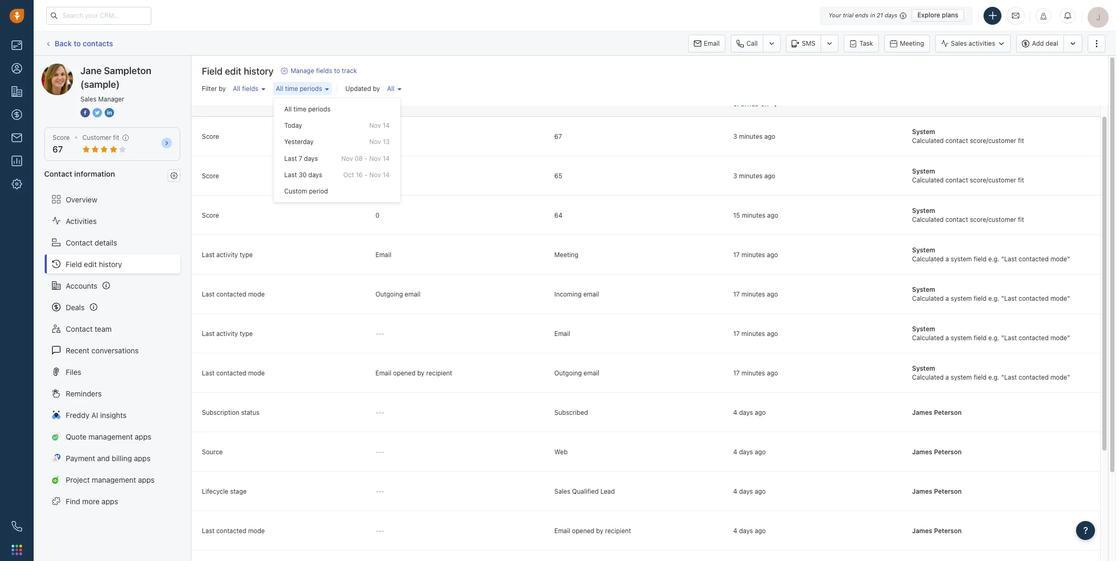 Task type: locate. For each thing, give the bounding box(es) containing it.
meeting up incoming
[[555, 251, 579, 259]]

field edit history down contact details
[[66, 260, 122, 269]]

edit down contact details
[[84, 260, 97, 269]]

meeting inside button
[[900, 39, 925, 47]]

management up payment and billing apps
[[89, 432, 133, 441]]

ago for web
[[755, 448, 766, 456]]

sampleton for jane sampleton (sample) sales manager
[[104, 65, 151, 76]]

system for outgoing email
[[913, 365, 936, 372]]

2 system from the top
[[951, 295, 972, 303]]

2 james peterson from the top
[[913, 448, 962, 456]]

subscription status
[[202, 408, 260, 416]]

0 horizontal spatial opened
[[393, 369, 416, 377]]

1 mode" from the top
[[1051, 255, 1071, 263]]

(sample) down jane sampleton (sample)
[[80, 79, 120, 90]]

last contacted mode for email opened by recipient
[[202, 369, 265, 377]]

1 horizontal spatial edit
[[225, 66, 242, 77]]

16
[[356, 171, 363, 179]]

e.g. for outgoing email
[[989, 374, 1000, 381]]

2 system calculated a system field e.g. "last contacted mode" from the top
[[913, 286, 1071, 303]]

fields inside manage fields to track link
[[316, 67, 332, 75]]

0 vertical spatial contact
[[946, 137, 969, 145]]

contact down 67 button
[[44, 170, 72, 178]]

0 vertical spatial periods
[[300, 85, 322, 93]]

0 horizontal spatial updated
[[346, 85, 371, 93]]

time down manage
[[285, 85, 298, 93]]

fields
[[316, 67, 332, 75], [242, 85, 258, 93]]

apps down payment and billing apps
[[138, 475, 155, 484]]

mode"
[[1051, 255, 1071, 263], [1051, 295, 1071, 303], [1051, 334, 1071, 342], [1051, 374, 1071, 381]]

0 vertical spatial 65
[[376, 132, 384, 140]]

4 a from the top
[[946, 374, 950, 381]]

6 system from the top
[[913, 325, 936, 333]]

minutes for 67
[[739, 132, 763, 140]]

1 vertical spatial 3 minutes ago
[[734, 172, 776, 180]]

call link
[[731, 34, 763, 52]]

3 mode" from the top
[[1051, 334, 1071, 342]]

17 minutes ago for outgoing email
[[734, 369, 778, 377]]

to left track
[[334, 67, 340, 75]]

3 17 from the top
[[734, 330, 740, 337]]

3 last contacted mode from the top
[[202, 527, 265, 535]]

2 calculated from the top
[[913, 176, 944, 184]]

4 calculated from the top
[[913, 255, 944, 263]]

(sample)
[[119, 63, 149, 72], [80, 79, 120, 90]]

1 vertical spatial (sample)
[[80, 79, 120, 90]]

time inside dropdown button
[[285, 85, 298, 93]]

system
[[913, 128, 936, 136], [913, 167, 936, 175], [913, 207, 936, 215], [913, 246, 936, 254], [913, 286, 936, 294], [913, 325, 936, 333], [913, 365, 936, 372]]

information
[[74, 170, 115, 178]]

last activity type for ---
[[202, 330, 253, 337]]

3 calculated from the top
[[913, 216, 944, 224]]

history down details
[[99, 260, 122, 269]]

apps right more
[[102, 497, 118, 506]]

customer
[[82, 134, 111, 141]]

5 --- from the top
[[376, 527, 385, 535]]

6 calculated from the top
[[913, 334, 944, 342]]

payment
[[66, 454, 95, 463]]

system calculated contact score/customer fit for 65
[[913, 167, 1025, 184]]

1 vertical spatial 64
[[555, 211, 563, 219]]

1 4 from the top
[[734, 408, 738, 416]]

3 james from the top
[[913, 487, 933, 495]]

management down payment and billing apps
[[92, 475, 136, 484]]

system for 67
[[913, 128, 936, 136]]

lead
[[601, 487, 615, 495]]

0 horizontal spatial 67
[[53, 145, 63, 154]]

phone element
[[6, 516, 27, 537]]

(sample) inside jane sampleton (sample) sales manager
[[80, 79, 120, 90]]

2 3 minutes ago from the top
[[734, 172, 776, 180]]

0 vertical spatial to
[[74, 39, 81, 48]]

management for project
[[92, 475, 136, 484]]

0 vertical spatial outgoing
[[376, 290, 403, 298]]

3 minutes ago down updated on
[[734, 132, 776, 140]]

nov left 08
[[341, 154, 353, 162]]

2 system from the top
[[913, 167, 936, 175]]

all up the name
[[233, 85, 240, 93]]

2 mode from the top
[[248, 369, 265, 377]]

field
[[974, 255, 987, 263], [974, 295, 987, 303], [974, 334, 987, 342], [974, 374, 987, 381]]

3 e.g. from the top
[[989, 334, 1000, 342]]

1 mode from the top
[[248, 290, 265, 298]]

ago for outgoing email
[[767, 369, 778, 377]]

2 vertical spatial contact
[[946, 216, 969, 224]]

a
[[946, 255, 950, 263], [946, 295, 950, 303], [946, 334, 950, 342], [946, 374, 950, 381]]

4 for email opened by recipient
[[734, 527, 738, 535]]

0
[[376, 211, 380, 219]]

2 activity from the top
[[216, 330, 238, 337]]

1 vertical spatial system calculated contact score/customer fit
[[913, 167, 1025, 184]]

field edit history up the all fields
[[202, 66, 274, 77]]

4 system from the top
[[913, 246, 936, 254]]

1 vertical spatial last contacted mode
[[202, 369, 265, 377]]

back to contacts link
[[44, 35, 114, 52]]

1 vertical spatial contact
[[946, 176, 969, 184]]

value
[[405, 101, 423, 107]]

0 vertical spatial field edit history
[[202, 66, 274, 77]]

last for email opened by recipient
[[202, 527, 215, 535]]

e.g. for meeting
[[989, 255, 1000, 263]]

4 for sales qualified lead
[[734, 487, 738, 495]]

3 system from the top
[[951, 334, 972, 342]]

17 minutes ago for incoming email
[[734, 290, 778, 298]]

2 vertical spatial 14
[[383, 171, 390, 179]]

"last for email
[[1002, 334, 1017, 342]]

calculated for email
[[913, 334, 944, 342]]

meeting button
[[885, 34, 930, 52]]

2 mode" from the top
[[1051, 295, 1071, 303]]

4 --- from the top
[[376, 487, 385, 495]]

4 4 days ago from the top
[[734, 527, 766, 535]]

email button
[[688, 34, 726, 52]]

1 horizontal spatial meeting
[[900, 39, 925, 47]]

management
[[89, 432, 133, 441], [92, 475, 136, 484]]

3 minutes ago
[[734, 132, 776, 140], [734, 172, 776, 180]]

jane inside jane sampleton (sample) sales manager
[[80, 65, 102, 76]]

2 vertical spatial score/customer
[[970, 216, 1017, 224]]

contact for contact team
[[66, 324, 93, 333]]

3 "last from the top
[[1002, 334, 1017, 342]]

3 14 from the top
[[383, 171, 390, 179]]

1 horizontal spatial history
[[244, 66, 274, 77]]

2 contact from the top
[[946, 176, 969, 184]]

2 vertical spatial last contacted mode
[[202, 527, 265, 535]]

apps for project management apps
[[138, 475, 155, 484]]

3 peterson from the top
[[935, 487, 962, 495]]

0 horizontal spatial 65
[[376, 132, 384, 140]]

1 --- from the top
[[376, 330, 385, 337]]

field for incoming email
[[974, 295, 987, 303]]

outgoing
[[376, 290, 403, 298], [555, 369, 582, 377]]

0 vertical spatial 67
[[555, 132, 562, 140]]

apps
[[135, 432, 151, 441], [134, 454, 151, 463], [138, 475, 155, 484], [102, 497, 118, 506]]

to
[[74, 39, 81, 48], [334, 67, 340, 75], [584, 101, 591, 107]]

customer fit
[[82, 134, 119, 141]]

opened
[[393, 369, 416, 377], [572, 527, 595, 535]]

manage fields to track link
[[281, 66, 357, 76]]

nov for nov 13
[[370, 138, 381, 146]]

1 last contacted mode from the top
[[202, 290, 265, 298]]

1 vertical spatial contact
[[66, 238, 93, 247]]

sampleton up manager
[[104, 65, 151, 76]]

system calculated contact score/customer fit for 67
[[913, 128, 1025, 145]]

3 system from the top
[[913, 207, 936, 215]]

1 contact from the top
[[946, 137, 969, 145]]

last 7 days
[[284, 154, 318, 162]]

james peterson for subscribed
[[913, 408, 962, 416]]

0 horizontal spatial edit
[[84, 260, 97, 269]]

4 system calculated a system field e.g. "last contacted mode" from the top
[[913, 365, 1071, 381]]

1 score/customer from the top
[[970, 137, 1017, 145]]

2 vertical spatial sales
[[555, 487, 571, 495]]

ago for subscribed
[[755, 408, 766, 416]]

--- for contacted
[[376, 527, 385, 535]]

2 field from the top
[[974, 295, 987, 303]]

67 down changed
[[555, 132, 562, 140]]

2 horizontal spatial sales
[[951, 39, 967, 47]]

last activity type
[[202, 251, 253, 259], [202, 330, 253, 337]]

1 james from the top
[[913, 408, 933, 416]]

67 up contact information
[[53, 145, 63, 154]]

recipient
[[426, 369, 452, 377], [605, 527, 631, 535]]

last activity type for email
[[202, 251, 253, 259]]

Search your CRM... text field
[[46, 7, 151, 24]]

ago for meeting
[[767, 251, 778, 259]]

0 horizontal spatial to
[[74, 39, 81, 48]]

nov up the nov 13
[[369, 122, 381, 130]]

4 17 minutes ago from the top
[[734, 369, 778, 377]]

score for 0
[[202, 211, 219, 219]]

all right all fields link
[[276, 85, 283, 93]]

fields right manage
[[316, 67, 332, 75]]

1 vertical spatial sales
[[80, 95, 96, 103]]

0 vertical spatial 14
[[383, 122, 390, 130]]

14 for nov 08 - nov 14
[[383, 154, 390, 162]]

jane down back at left
[[63, 63, 79, 72]]

1 vertical spatial recipient
[[605, 527, 631, 535]]

field up filter by
[[202, 66, 223, 77]]

1 system calculated contact score/customer fit from the top
[[913, 128, 1025, 145]]

web
[[555, 448, 568, 456]]

0 vertical spatial 3
[[734, 132, 738, 140]]

all inside dropdown button
[[276, 85, 283, 93]]

1 horizontal spatial updated by
[[913, 101, 947, 107]]

2 e.g. from the top
[[989, 295, 1000, 303]]

mode" for meeting
[[1051, 255, 1071, 263]]

periods down manage fields to track link
[[300, 85, 322, 93]]

a for incoming email
[[946, 295, 950, 303]]

14 down 13
[[383, 154, 390, 162]]

3 4 days ago from the top
[[734, 487, 766, 495]]

1 vertical spatial fields
[[242, 85, 258, 93]]

0 vertical spatial management
[[89, 432, 133, 441]]

email
[[405, 290, 421, 298], [584, 290, 599, 298], [584, 369, 600, 377]]

0 vertical spatial score/customer
[[970, 137, 1017, 145]]

score/customer for 64
[[970, 216, 1017, 224]]

4 system from the top
[[951, 374, 972, 381]]

james peterson for email opened by recipient
[[913, 527, 962, 535]]

calculated for 64
[[913, 216, 944, 224]]

details
[[95, 238, 117, 247]]

1 a from the top
[[946, 255, 950, 263]]

fit
[[113, 134, 119, 141], [1019, 137, 1025, 145], [1019, 176, 1025, 184], [1019, 216, 1025, 224]]

30
[[299, 171, 307, 179]]

4 17 from the top
[[734, 369, 740, 377]]

4 "last from the top
[[1002, 374, 1017, 381]]

1 vertical spatial to
[[334, 67, 340, 75]]

1 3 from the top
[[734, 132, 738, 140]]

1 vertical spatial outgoing
[[555, 369, 582, 377]]

subscribed
[[555, 408, 588, 416]]

3 system calculated contact score/customer fit from the top
[[913, 207, 1025, 224]]

3 a from the top
[[946, 334, 950, 342]]

0 vertical spatial edit
[[225, 66, 242, 77]]

3 --- from the top
[[376, 448, 385, 456]]

to for back
[[74, 39, 81, 48]]

3 system calculated a system field e.g. "last contacted mode" from the top
[[913, 325, 1071, 342]]

team
[[95, 324, 112, 333]]

0 horizontal spatial fields
[[242, 85, 258, 93]]

sms
[[802, 39, 816, 47]]

all time periods down manage
[[276, 85, 322, 93]]

2 3 from the top
[[734, 172, 738, 180]]

fields inside all fields link
[[242, 85, 258, 93]]

2 a from the top
[[946, 295, 950, 303]]

last contacted mode for ---
[[202, 527, 265, 535]]

1 horizontal spatial outgoing email
[[555, 369, 600, 377]]

2 vertical spatial contact
[[66, 324, 93, 333]]

15
[[734, 211, 741, 219]]

2 system calculated contact score/customer fit from the top
[[913, 167, 1025, 184]]

2 "last from the top
[[1002, 295, 1017, 303]]

3 17 minutes ago from the top
[[734, 330, 778, 337]]

freddy
[[66, 411, 89, 420]]

3 4 from the top
[[734, 487, 738, 495]]

last
[[284, 154, 297, 162], [284, 171, 297, 179], [202, 251, 215, 259], [202, 290, 215, 298], [202, 330, 215, 337], [202, 369, 215, 377], [202, 527, 215, 535]]

1 system calculated a system field e.g. "last contacted mode" from the top
[[913, 246, 1071, 263]]

0 horizontal spatial jane
[[63, 63, 79, 72]]

all time periods down all time periods dropdown button
[[284, 105, 331, 113]]

1 horizontal spatial email opened by recipient
[[555, 527, 631, 535]]

field down the filter
[[202, 101, 217, 107]]

3 minutes ago up 15 minutes ago
[[734, 172, 776, 180]]

1 4 days ago from the top
[[734, 408, 766, 416]]

4 peterson from the top
[[935, 527, 962, 535]]

--- for status
[[376, 408, 385, 416]]

4 james peterson from the top
[[913, 527, 962, 535]]

edit up the all fields
[[225, 66, 242, 77]]

last for meeting
[[202, 251, 215, 259]]

1 vertical spatial history
[[99, 260, 122, 269]]

meeting down explore
[[900, 39, 925, 47]]

system calculated contact score/customer fit
[[913, 128, 1025, 145], [913, 167, 1025, 184], [913, 207, 1025, 224]]

nov left 13
[[370, 138, 381, 146]]

1 horizontal spatial 67
[[555, 132, 562, 140]]

2 vertical spatial mode
[[248, 527, 265, 535]]

jane
[[63, 63, 79, 72], [80, 65, 102, 76]]

17 minutes ago for meeting
[[734, 251, 778, 259]]

1 17 minutes ago from the top
[[734, 251, 778, 259]]

system calculated a system field e.g. "last contacted mode" for email
[[913, 325, 1071, 342]]

score/customer for 65
[[970, 176, 1017, 184]]

sales activities button
[[936, 34, 1017, 52], [936, 34, 1012, 52]]

1 3 minutes ago from the top
[[734, 132, 776, 140]]

0 vertical spatial fields
[[316, 67, 332, 75]]

0 vertical spatial last contacted mode
[[202, 290, 265, 298]]

fields for manage
[[316, 67, 332, 75]]

0 horizontal spatial history
[[99, 260, 122, 269]]

calculated for incoming email
[[913, 295, 944, 303]]

sales
[[951, 39, 967, 47], [80, 95, 96, 103], [555, 487, 571, 495]]

1 system from the top
[[913, 128, 936, 136]]

0 vertical spatial time
[[285, 85, 298, 93]]

contact down activities
[[66, 238, 93, 247]]

2 4 days ago from the top
[[734, 448, 766, 456]]

email inside button
[[704, 39, 720, 47]]

sales left 'qualified'
[[555, 487, 571, 495]]

2 last contacted mode from the top
[[202, 369, 265, 377]]

1 last activity type from the top
[[202, 251, 253, 259]]

1 field from the top
[[974, 255, 987, 263]]

1 horizontal spatial recipient
[[605, 527, 631, 535]]

field up accounts
[[66, 260, 82, 269]]

3 score/customer from the top
[[970, 216, 1017, 224]]

contact up recent
[[66, 324, 93, 333]]

0 horizontal spatial meeting
[[555, 251, 579, 259]]

system calculated a system field e.g. "last contacted mode" for outgoing email
[[913, 365, 1071, 381]]

1 horizontal spatial 64
[[555, 211, 563, 219]]

7 system from the top
[[913, 365, 936, 372]]

2 horizontal spatial to
[[584, 101, 591, 107]]

ago for sales qualified lead
[[755, 487, 766, 495]]

fields right filter by
[[242, 85, 258, 93]]

17
[[734, 251, 740, 259], [734, 290, 740, 298], [734, 330, 740, 337], [734, 369, 740, 377]]

4 e.g. from the top
[[989, 374, 1000, 381]]

contact for contact details
[[66, 238, 93, 247]]

activity
[[216, 251, 238, 259], [216, 330, 238, 337]]

2 --- from the top
[[376, 408, 385, 416]]

1 vertical spatial activity
[[216, 330, 238, 337]]

accounts
[[66, 281, 98, 290]]

14 down nov 08 - nov 14
[[383, 171, 390, 179]]

incoming
[[555, 290, 582, 298]]

4 for web
[[734, 448, 738, 456]]

ends
[[856, 12, 869, 18]]

1 vertical spatial mode
[[248, 369, 265, 377]]

5 calculated from the top
[[913, 295, 944, 303]]

last for outgoing email
[[202, 369, 215, 377]]

4 for subscribed
[[734, 408, 738, 416]]

0 vertical spatial contact
[[44, 170, 72, 178]]

1 vertical spatial 65
[[555, 172, 563, 180]]

ago for 65
[[765, 172, 776, 180]]

3 up 15
[[734, 172, 738, 180]]

14
[[383, 122, 390, 130], [383, 154, 390, 162], [383, 171, 390, 179]]

2 vertical spatial system calculated contact score/customer fit
[[913, 207, 1025, 224]]

3 minutes ago for 67
[[734, 132, 776, 140]]

3 minutes ago for 65
[[734, 172, 776, 180]]

lifecycle stage
[[202, 487, 247, 495]]

explore plans link
[[912, 9, 965, 22]]

sampleton down contacts
[[81, 63, 117, 72]]

2 4 from the top
[[734, 448, 738, 456]]

manage
[[291, 67, 314, 75]]

2 14 from the top
[[383, 154, 390, 162]]

67
[[555, 132, 562, 140], [53, 145, 63, 154]]

history up all fields link
[[244, 66, 274, 77]]

facebook circled image
[[80, 107, 90, 118]]

2 last activity type from the top
[[202, 330, 253, 337]]

score for 64
[[202, 172, 219, 180]]

linkedin circled image
[[105, 107, 114, 118]]

last contacted mode
[[202, 290, 265, 298], [202, 369, 265, 377], [202, 527, 265, 535]]

1 type from the top
[[240, 251, 253, 259]]

add deal button
[[1017, 34, 1064, 52]]

fit for 65
[[1019, 176, 1025, 184]]

periods down all time periods dropdown button
[[308, 105, 331, 113]]

1 vertical spatial type
[[240, 330, 253, 337]]

ago for email opened by recipient
[[755, 527, 766, 535]]

apps for quote management apps
[[135, 432, 151, 441]]

and
[[97, 454, 110, 463]]

0 vertical spatial sales
[[951, 39, 967, 47]]

1 vertical spatial score/customer
[[970, 176, 1017, 184]]

to right back at left
[[74, 39, 81, 48]]

contact
[[44, 170, 72, 178], [66, 238, 93, 247], [66, 324, 93, 333]]

1 activity from the top
[[216, 251, 238, 259]]

2 17 from the top
[[734, 290, 740, 298]]

quote
[[66, 432, 87, 441]]

4 field from the top
[[974, 374, 987, 381]]

0 vertical spatial outgoing email
[[376, 290, 421, 298]]

1 vertical spatial 67
[[53, 145, 63, 154]]

1 vertical spatial 14
[[383, 154, 390, 162]]

4 james from the top
[[913, 527, 933, 535]]

contact team
[[66, 324, 112, 333]]

2 peterson from the top
[[935, 448, 962, 456]]

1 horizontal spatial sales
[[555, 487, 571, 495]]

email
[[704, 39, 720, 47], [376, 251, 392, 259], [555, 330, 571, 337], [376, 369, 392, 377], [555, 527, 571, 535]]

apps up payment and billing apps
[[135, 432, 151, 441]]

1 james peterson from the top
[[913, 408, 962, 416]]

5 system from the top
[[913, 286, 936, 294]]

2 score/customer from the top
[[970, 176, 1017, 184]]

3 field from the top
[[974, 334, 987, 342]]

all time periods inside dropdown button
[[276, 85, 322, 93]]

outgoing email
[[376, 290, 421, 298], [555, 369, 600, 377]]

mode for outgoing email
[[248, 290, 265, 298]]

jane down contacts
[[80, 65, 102, 76]]

sales inside jane sampleton (sample) sales manager
[[80, 95, 96, 103]]

ago for email
[[767, 330, 778, 337]]

2 17 minutes ago from the top
[[734, 290, 778, 298]]

08
[[355, 154, 363, 162]]

sales up facebook circled icon at the left top of page
[[80, 95, 96, 103]]

0 vertical spatial 3 minutes ago
[[734, 132, 776, 140]]

2 type from the top
[[240, 330, 253, 337]]

2 james from the top
[[913, 448, 933, 456]]

3 mode from the top
[[248, 527, 265, 535]]

field edit history
[[202, 66, 274, 77], [66, 260, 122, 269]]

nov for nov 08 - nov 14
[[341, 154, 353, 162]]

1 "last from the top
[[1002, 255, 1017, 263]]

0 vertical spatial type
[[240, 251, 253, 259]]

1 e.g. from the top
[[989, 255, 1000, 263]]

to right changed
[[584, 101, 591, 107]]

sampleton inside jane sampleton (sample) sales manager
[[104, 65, 151, 76]]

mode
[[248, 290, 265, 298], [248, 369, 265, 377], [248, 527, 265, 535]]

(sample) up manager
[[119, 63, 149, 72]]

1 horizontal spatial fields
[[316, 67, 332, 75]]

field for outgoing email
[[974, 374, 987, 381]]

1 system from the top
[[951, 255, 972, 263]]

time up today
[[294, 105, 307, 113]]

4 mode" from the top
[[1051, 374, 1071, 381]]

1 vertical spatial 3
[[734, 172, 738, 180]]

1 vertical spatial periods
[[308, 105, 331, 113]]

0 horizontal spatial sales
[[80, 95, 96, 103]]

3 contact from the top
[[946, 216, 969, 224]]

1 17 from the top
[[734, 251, 740, 259]]

custom
[[284, 187, 307, 195]]

e.g.
[[989, 255, 1000, 263], [989, 295, 1000, 303], [989, 334, 1000, 342], [989, 374, 1000, 381]]

3 down updated on
[[734, 132, 738, 140]]

1 vertical spatial opened
[[572, 527, 595, 535]]

back to contacts
[[55, 39, 113, 48]]

14 up 13
[[383, 122, 390, 130]]

1 vertical spatial management
[[92, 475, 136, 484]]

1 vertical spatial time
[[294, 105, 307, 113]]

3 james peterson from the top
[[913, 487, 962, 495]]

system for email
[[913, 325, 936, 333]]

project
[[66, 475, 90, 484]]

sales left activities
[[951, 39, 967, 47]]

0 horizontal spatial updated by
[[346, 85, 380, 93]]

1 vertical spatial meeting
[[555, 251, 579, 259]]

4 4 from the top
[[734, 527, 738, 535]]

17 for meeting
[[734, 251, 740, 259]]

0 vertical spatial mode
[[248, 290, 265, 298]]

17 for email
[[734, 330, 740, 337]]

1 horizontal spatial jane
[[80, 65, 102, 76]]

0 horizontal spatial email opened by recipient
[[376, 369, 452, 377]]

james peterson
[[913, 408, 962, 416], [913, 448, 962, 456], [913, 487, 962, 495], [913, 527, 962, 535]]

insights
[[100, 411, 127, 420]]

add deal
[[1033, 39, 1059, 47]]

nov 13
[[370, 138, 390, 146]]

"last for meeting
[[1002, 255, 1017, 263]]



Task type: vqa. For each thing, say whether or not it's contained in the screenshot.


Task type: describe. For each thing, give the bounding box(es) containing it.
sales activities
[[951, 39, 996, 47]]

0 vertical spatial recipient
[[426, 369, 452, 377]]

overview
[[66, 195, 97, 204]]

contacts
[[83, 39, 113, 48]]

your trial ends in 21 days
[[829, 12, 898, 18]]

deals
[[66, 303, 85, 312]]

freddy ai insights
[[66, 411, 127, 420]]

system calculated a system field e.g. "last contacted mode" for meeting
[[913, 246, 1071, 263]]

4 days ago for sales qualified lead
[[734, 487, 766, 495]]

13
[[383, 138, 390, 146]]

67 button
[[53, 145, 63, 154]]

minutes for meeting
[[742, 251, 766, 259]]

nov right 16 at the left of page
[[369, 171, 381, 179]]

ago for incoming email
[[767, 290, 778, 298]]

contact for 64
[[946, 216, 969, 224]]

jane sampleton (sample) sales manager
[[80, 65, 151, 103]]

stage
[[230, 487, 247, 495]]

filter
[[202, 85, 217, 93]]

0 vertical spatial history
[[244, 66, 274, 77]]

1 vertical spatial outgoing email
[[555, 369, 600, 377]]

deal
[[1046, 39, 1059, 47]]

minutes for outgoing email
[[742, 369, 766, 377]]

ago for 67
[[765, 132, 776, 140]]

fit for 67
[[1019, 137, 1025, 145]]

type for ---
[[240, 330, 253, 337]]

manager
[[98, 95, 124, 103]]

1 vertical spatial field edit history
[[66, 260, 122, 269]]

4 days ago for subscribed
[[734, 408, 766, 416]]

recent
[[66, 346, 89, 355]]

in
[[871, 12, 876, 18]]

17 for incoming email
[[734, 290, 740, 298]]

back
[[55, 39, 72, 48]]

14 for oct 16 - nov 14
[[383, 171, 390, 179]]

peterson for email opened by recipient
[[935, 527, 962, 535]]

0 vertical spatial opened
[[393, 369, 416, 377]]

payment and billing apps
[[66, 454, 151, 463]]

system calculated a system field e.g. "last contacted mode" for incoming email
[[913, 286, 1071, 303]]

--- for stage
[[376, 487, 385, 495]]

0 vertical spatial updated by
[[346, 85, 380, 93]]

activity for email
[[216, 251, 238, 259]]

4 days ago for email opened by recipient
[[734, 527, 766, 535]]

field name
[[202, 101, 235, 107]]

1 horizontal spatial outgoing
[[555, 369, 582, 377]]

system for incoming email
[[913, 286, 936, 294]]

email for email opened by recipient
[[584, 369, 600, 377]]

contact details
[[66, 238, 117, 247]]

billing
[[112, 454, 132, 463]]

contact for 65
[[946, 176, 969, 184]]

activities
[[66, 216, 97, 225]]

manage fields to track
[[291, 67, 357, 75]]

last contacted mode for outgoing email
[[202, 290, 265, 298]]

system for meeting
[[913, 246, 936, 254]]

freshworks switcher image
[[12, 545, 22, 555]]

nov right 08
[[369, 154, 381, 162]]

ai
[[91, 411, 98, 420]]

a for email
[[946, 334, 950, 342]]

quote management apps
[[66, 432, 151, 441]]

mode for ---
[[248, 527, 265, 535]]

twitter circled image
[[93, 107, 102, 118]]

activities
[[969, 39, 996, 47]]

2 vertical spatial field
[[66, 260, 82, 269]]

conversations
[[91, 346, 139, 355]]

last 30 days
[[284, 171, 322, 179]]

1 vertical spatial updated by
[[913, 101, 947, 107]]

(sample) for jane sampleton (sample)
[[119, 63, 149, 72]]

explore
[[918, 11, 941, 19]]

7
[[299, 154, 302, 162]]

0 horizontal spatial outgoing
[[376, 290, 403, 298]]

1 horizontal spatial updated
[[734, 101, 760, 107]]

phone image
[[12, 521, 22, 532]]

periods inside dropdown button
[[300, 85, 322, 93]]

to for changed
[[584, 101, 591, 107]]

(sample) for jane sampleton (sample) sales manager
[[80, 79, 120, 90]]

activity for ---
[[216, 330, 238, 337]]

nov 14
[[369, 122, 390, 130]]

trial
[[843, 12, 854, 18]]

james for email opened by recipient
[[913, 527, 933, 535]]

score 67
[[53, 134, 70, 154]]

e.g. for incoming email
[[989, 295, 1000, 303]]

peterson for sales qualified lead
[[935, 487, 962, 495]]

status
[[241, 408, 260, 416]]

find
[[66, 497, 80, 506]]

call button
[[731, 34, 763, 52]]

updated on
[[734, 101, 769, 107]]

mode" for incoming email
[[1051, 295, 1071, 303]]

all fields
[[233, 85, 258, 93]]

name
[[219, 101, 235, 107]]

sales qualified lead
[[555, 487, 615, 495]]

james peterson for web
[[913, 448, 962, 456]]

system for incoming email
[[951, 295, 972, 303]]

jane for jane sampleton (sample) sales manager
[[80, 65, 102, 76]]

contact information
[[44, 170, 115, 178]]

changed
[[555, 101, 582, 107]]

mng settings image
[[170, 172, 178, 179]]

peterson for web
[[935, 448, 962, 456]]

jane sampleton (sample)
[[63, 63, 149, 72]]

calculated for meeting
[[913, 255, 944, 263]]

apps right billing
[[134, 454, 151, 463]]

score for 65
[[202, 132, 219, 140]]

score/customer for 67
[[970, 137, 1017, 145]]

project management apps
[[66, 475, 155, 484]]

on
[[761, 101, 769, 107]]

explore plans
[[918, 11, 959, 19]]

calculated for 65
[[913, 176, 944, 184]]

sms button
[[787, 34, 821, 52]]

0 horizontal spatial outgoing email
[[376, 290, 421, 298]]

a for meeting
[[946, 255, 950, 263]]

all up today
[[284, 105, 292, 113]]

calculated for 67
[[913, 137, 944, 145]]

james peterson for sales qualified lead
[[913, 487, 962, 495]]

1 14 from the top
[[383, 122, 390, 130]]

task
[[860, 39, 874, 47]]

--- for activity
[[376, 330, 385, 337]]

contact for 67
[[946, 137, 969, 145]]

fields for all
[[242, 85, 258, 93]]

21
[[877, 12, 884, 18]]

67 inside score 67
[[53, 145, 63, 154]]

your
[[829, 12, 842, 18]]

track
[[342, 67, 357, 75]]

system calculated contact score/customer fit for 64
[[913, 207, 1025, 224]]

2 horizontal spatial updated
[[913, 101, 939, 107]]

apps for find more apps
[[102, 497, 118, 506]]

system for email
[[951, 334, 972, 342]]

james for sales qualified lead
[[913, 487, 933, 495]]

ago for 64
[[768, 211, 779, 219]]

1 horizontal spatial opened
[[572, 527, 595, 535]]

17 for outgoing email
[[734, 369, 740, 377]]

source
[[202, 448, 223, 456]]

previous
[[376, 101, 404, 107]]

all link
[[385, 82, 404, 95]]

custom period
[[284, 187, 328, 195]]

filter by
[[202, 85, 226, 93]]

1 vertical spatial field
[[202, 101, 217, 107]]

nov 08 - nov 14
[[341, 154, 390, 162]]

call
[[747, 39, 758, 47]]

sales for sales activities
[[951, 39, 967, 47]]

all time periods button
[[273, 82, 332, 95]]

1 vertical spatial all time periods
[[284, 105, 331, 113]]

reminders
[[66, 389, 102, 398]]

3 for 67
[[734, 132, 738, 140]]

field for email
[[974, 334, 987, 342]]

1 horizontal spatial to
[[334, 67, 340, 75]]

task button
[[844, 34, 879, 52]]

changed to
[[555, 101, 591, 107]]

all up previous
[[387, 85, 395, 93]]

jane for jane sampleton (sample)
[[63, 63, 79, 72]]

0 vertical spatial 64
[[376, 172, 384, 180]]

0 vertical spatial email opened by recipient
[[376, 369, 452, 377]]

1 vertical spatial edit
[[84, 260, 97, 269]]

plans
[[943, 11, 959, 19]]

subscription
[[202, 408, 239, 416]]

0 vertical spatial field
[[202, 66, 223, 77]]

"last for incoming email
[[1002, 295, 1017, 303]]

today
[[284, 122, 302, 130]]

type for email
[[240, 251, 253, 259]]

period
[[309, 187, 328, 195]]

"last for outgoing email
[[1002, 374, 1017, 381]]

15 minutes ago
[[734, 211, 779, 219]]

oct
[[343, 171, 354, 179]]

james for web
[[913, 448, 933, 456]]

management for quote
[[89, 432, 133, 441]]

1 horizontal spatial field edit history
[[202, 66, 274, 77]]

system for 64
[[913, 207, 936, 215]]

recent conversations
[[66, 346, 139, 355]]

e.g. for email
[[989, 334, 1000, 342]]

3 for 65
[[734, 172, 738, 180]]

last for incoming email
[[202, 290, 215, 298]]

find more apps
[[66, 497, 118, 506]]

calculated for outgoing email
[[913, 374, 944, 381]]

send email image
[[1013, 11, 1020, 20]]

email for outgoing email
[[584, 290, 599, 298]]

incoming email
[[555, 290, 599, 298]]



